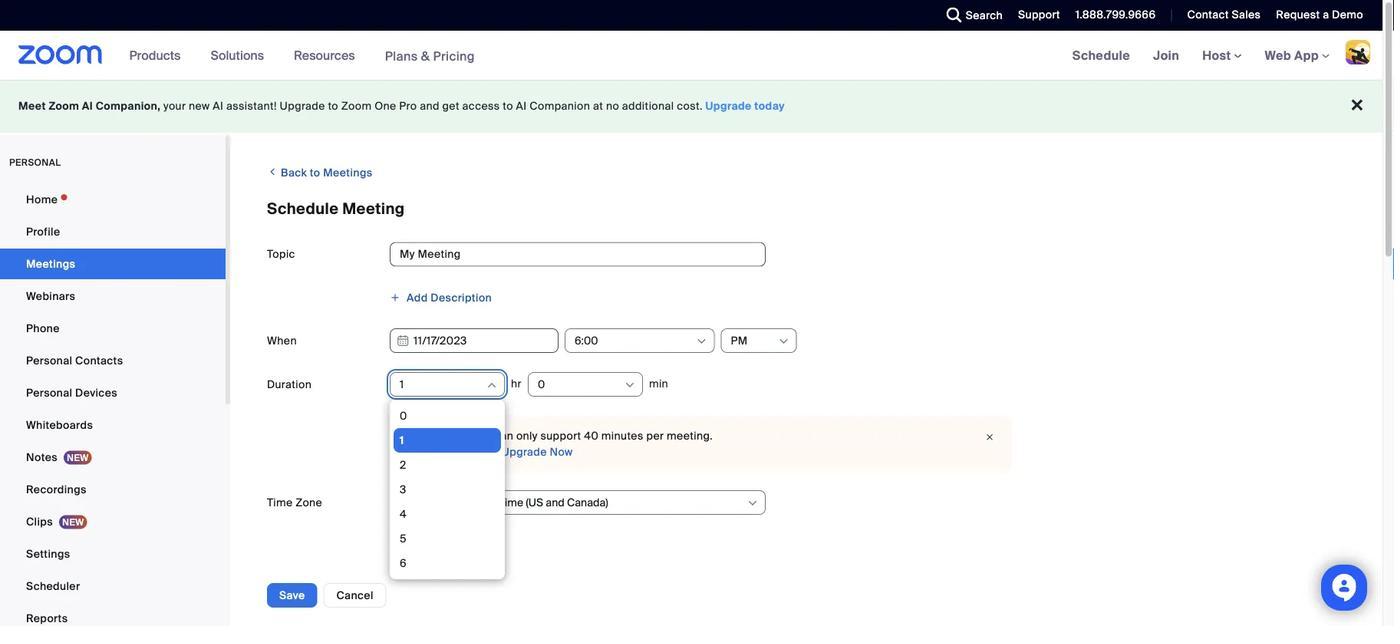 Task type: locate. For each thing, give the bounding box(es) containing it.
upgrade today link
[[706, 99, 785, 113]]

contact
[[1187, 8, 1229, 22]]

1 horizontal spatial ai
[[213, 99, 223, 113]]

upgrade right 'cost.'
[[706, 99, 752, 113]]

1 inside 1 popup button
[[400, 377, 404, 391]]

profile link
[[0, 216, 226, 247]]

and
[[420, 99, 440, 113]]

support
[[1018, 8, 1060, 22]]

upgrade now link
[[499, 445, 573, 459]]

personal down phone
[[26, 353, 72, 368]]

upgrade
[[280, 99, 325, 113], [706, 99, 752, 113], [502, 445, 547, 459]]

companion
[[530, 99, 590, 113]]

1 horizontal spatial to
[[328, 99, 338, 113]]

reports link
[[0, 603, 226, 626]]

0 horizontal spatial ai
[[82, 99, 93, 113]]

request a demo
[[1276, 8, 1364, 22]]

&
[[421, 48, 430, 64]]

0 horizontal spatial 0
[[400, 409, 407, 423]]

1.888.799.9666 button up schedule link
[[1076, 8, 1156, 22]]

meetings link
[[0, 249, 226, 279]]

meet
[[18, 99, 46, 113]]

products button
[[129, 31, 188, 80]]

schedule down 1.888.799.9666
[[1073, 47, 1130, 63]]

1 vertical spatial 1
[[400, 433, 404, 447]]

1 personal from the top
[[26, 353, 72, 368]]

1 vertical spatial schedule
[[267, 199, 339, 219]]

can
[[494, 429, 513, 443]]

Topic text field
[[390, 242, 766, 267]]

personal inside 'personal contacts' link
[[26, 353, 72, 368]]

clips link
[[0, 506, 226, 537]]

1 horizontal spatial meetings
[[323, 166, 373, 180]]

0 for 0
[[538, 377, 545, 391]]

1 ai from the left
[[82, 99, 93, 113]]

schedule for schedule meeting
[[267, 199, 339, 219]]

1 up '2'
[[400, 433, 404, 447]]

meeting.
[[667, 429, 713, 443]]

0
[[538, 377, 545, 391], [400, 409, 407, 423]]

personal inside the personal devices link
[[26, 386, 72, 400]]

show options image left pm
[[696, 335, 708, 348]]

meeting
[[462, 539, 506, 553]]

personal
[[9, 157, 61, 168]]

1 horizontal spatial 0
[[538, 377, 545, 391]]

description
[[431, 290, 492, 305]]

products
[[129, 47, 181, 63]]

banner
[[0, 31, 1383, 81]]

0 vertical spatial schedule
[[1073, 47, 1130, 63]]

to
[[328, 99, 338, 113], [503, 99, 513, 113], [310, 166, 320, 180]]

to right back
[[310, 166, 320, 180]]

meetings up schedule meeting
[[323, 166, 373, 180]]

zoom logo image
[[18, 45, 103, 64]]

0 vertical spatial 0
[[538, 377, 545, 391]]

time zone
[[267, 495, 322, 510]]

personal up whiteboards
[[26, 386, 72, 400]]

plans & pricing link
[[385, 48, 475, 64], [385, 48, 475, 64]]

notes link
[[0, 442, 226, 473]]

duration
[[267, 377, 312, 391]]

upgrade inside the your current plan can only support 40 minutes per meeting. need more time? upgrade now
[[502, 445, 547, 459]]

zoom
[[49, 99, 79, 113], [341, 99, 372, 113]]

list box
[[394, 404, 501, 626]]

request
[[1276, 8, 1320, 22]]

now
[[550, 445, 573, 459]]

personal
[[26, 353, 72, 368], [26, 386, 72, 400]]

1 horizontal spatial show options image
[[778, 335, 790, 348]]

zone
[[296, 495, 322, 510]]

0 horizontal spatial show options image
[[624, 379, 636, 391]]

banner containing products
[[0, 31, 1383, 81]]

1 up your
[[400, 377, 404, 391]]

zoom right meet
[[49, 99, 79, 113]]

schedule inside meetings navigation
[[1073, 47, 1130, 63]]

current
[[428, 429, 466, 443]]

0 horizontal spatial zoom
[[49, 99, 79, 113]]

add description button
[[390, 286, 492, 309]]

access
[[462, 99, 500, 113]]

1 vertical spatial personal
[[26, 386, 72, 400]]

add image
[[390, 292, 401, 303]]

1 horizontal spatial zoom
[[341, 99, 372, 113]]

ai left companion
[[516, 99, 527, 113]]

0 horizontal spatial to
[[310, 166, 320, 180]]

3
[[400, 482, 406, 496]]

personal contacts
[[26, 353, 123, 368]]

min
[[649, 377, 668, 391]]

personal for personal contacts
[[26, 353, 72, 368]]

1 vertical spatial 0
[[400, 409, 407, 423]]

reports
[[26, 611, 68, 625]]

settings
[[26, 547, 70, 561]]

show options image
[[696, 335, 708, 348], [778, 335, 790, 348]]

2 horizontal spatial to
[[503, 99, 513, 113]]

zoom left one
[[341, 99, 372, 113]]

product information navigation
[[118, 31, 486, 81]]

0 horizontal spatial upgrade
[[280, 99, 325, 113]]

0 right hr
[[538, 377, 545, 391]]

0 inside popup button
[[538, 377, 545, 391]]

0 up your
[[400, 409, 407, 423]]

1 horizontal spatial schedule
[[1073, 47, 1130, 63]]

0 horizontal spatial show options image
[[696, 335, 708, 348]]

upgrade down "product information" navigation
[[280, 99, 325, 113]]

contact sales link
[[1176, 0, 1265, 31], [1187, 8, 1261, 22]]

1 1 from the top
[[400, 377, 404, 391]]

show options image
[[624, 379, 636, 391], [747, 497, 759, 510]]

resources button
[[294, 31, 362, 80]]

list box containing 0
[[394, 404, 501, 626]]

support
[[541, 429, 581, 443]]

cancel
[[337, 588, 373, 602]]

0 vertical spatial 1
[[400, 377, 404, 391]]

to right access
[[503, 99, 513, 113]]

whiteboards link
[[0, 410, 226, 440]]

upgrade down only
[[502, 445, 547, 459]]

2 personal from the top
[[26, 386, 72, 400]]

1 vertical spatial show options image
[[747, 497, 759, 510]]

0 horizontal spatial schedule
[[267, 199, 339, 219]]

1 vertical spatial meetings
[[26, 257, 75, 271]]

ai right the new on the left
[[213, 99, 223, 113]]

request a demo link
[[1265, 0, 1383, 31], [1276, 8, 1364, 22]]

new
[[189, 99, 210, 113]]

ai
[[82, 99, 93, 113], [213, 99, 223, 113], [516, 99, 527, 113]]

companion,
[[96, 99, 161, 113]]

schedule down back
[[267, 199, 339, 219]]

host
[[1203, 47, 1234, 63]]

ai left companion,
[[82, 99, 93, 113]]

pm button
[[731, 329, 777, 352]]

2 1 from the top
[[400, 433, 404, 447]]

0 vertical spatial meetings
[[323, 166, 373, 180]]

2 horizontal spatial ai
[[516, 99, 527, 113]]

meetings up webinars
[[26, 257, 75, 271]]

2 ai from the left
[[213, 99, 223, 113]]

recordings
[[26, 482, 87, 496]]

today
[[755, 99, 785, 113]]

0 vertical spatial personal
[[26, 353, 72, 368]]

per
[[646, 429, 664, 443]]

meet zoom ai companion, footer
[[0, 80, 1383, 133]]

webinars link
[[0, 281, 226, 312]]

host button
[[1203, 47, 1242, 63]]

to down resources dropdown button
[[328, 99, 338, 113]]

show options image right pm dropdown button at the right bottom
[[778, 335, 790, 348]]

1 horizontal spatial upgrade
[[502, 445, 547, 459]]

notes
[[26, 450, 58, 464]]

meetings
[[323, 166, 373, 180], [26, 257, 75, 271]]

recurring
[[408, 539, 460, 553]]

profile picture image
[[1346, 40, 1370, 64]]

personal for personal devices
[[26, 386, 72, 400]]

select time zone text field
[[400, 491, 746, 514]]

1.888.799.9666
[[1076, 8, 1156, 22]]

no
[[606, 99, 619, 113]]

0 vertical spatial show options image
[[624, 379, 636, 391]]

minutes
[[601, 429, 644, 443]]

assistant!
[[226, 99, 277, 113]]

save button
[[267, 583, 317, 608]]

0 horizontal spatial meetings
[[26, 257, 75, 271]]



Task type: vqa. For each thing, say whether or not it's contained in the screenshot.
the with
no



Task type: describe. For each thing, give the bounding box(es) containing it.
plans
[[385, 48, 418, 64]]

schedule link
[[1061, 31, 1142, 80]]

web app button
[[1265, 47, 1330, 63]]

scheduler
[[26, 579, 80, 593]]

schedule meeting
[[267, 199, 405, 219]]

join link
[[1142, 31, 1191, 80]]

search button
[[935, 0, 1007, 31]]

recordings link
[[0, 474, 226, 505]]

time?
[[464, 445, 493, 459]]

cost.
[[677, 99, 703, 113]]

pro
[[399, 99, 417, 113]]

personal menu menu
[[0, 184, 226, 626]]

only
[[516, 429, 538, 443]]

1 button
[[400, 373, 485, 396]]

close image
[[981, 430, 999, 445]]

phone
[[26, 321, 60, 335]]

personal devices link
[[0, 378, 226, 408]]

0 for 0 1 2 3 4 5 6
[[400, 409, 407, 423]]

2 zoom from the left
[[341, 99, 372, 113]]

contacts
[[75, 353, 123, 368]]

1.888.799.9666 button up join
[[1064, 0, 1160, 31]]

back to meetings link
[[267, 160, 373, 185]]

phone link
[[0, 313, 226, 344]]

meeting
[[342, 199, 405, 219]]

pm
[[731, 333, 748, 348]]

personal devices
[[26, 386, 117, 400]]

plan
[[469, 429, 491, 443]]

When text field
[[390, 328, 559, 353]]

meet zoom ai companion, your new ai assistant! upgrade to zoom one pro and get access to ai companion at no additional cost. upgrade today
[[18, 99, 785, 113]]

contact sales
[[1187, 8, 1261, 22]]

1 show options image from the left
[[696, 335, 708, 348]]

3 ai from the left
[[516, 99, 527, 113]]

1 inside "0 1 2 3 4 5 6"
[[400, 433, 404, 447]]

6
[[400, 556, 407, 570]]

40
[[584, 429, 599, 443]]

get
[[442, 99, 460, 113]]

at
[[593, 99, 603, 113]]

2 horizontal spatial upgrade
[[706, 99, 752, 113]]

demo
[[1332, 8, 1364, 22]]

join
[[1153, 47, 1180, 63]]

cancel button
[[323, 583, 387, 608]]

recurring meeting
[[408, 539, 506, 553]]

your
[[402, 429, 425, 443]]

back to meetings
[[278, 166, 373, 180]]

schedule for schedule
[[1073, 47, 1130, 63]]

5
[[400, 531, 407, 546]]

home
[[26, 192, 58, 206]]

sales
[[1232, 8, 1261, 22]]

your
[[163, 99, 186, 113]]

one
[[375, 99, 396, 113]]

2 show options image from the left
[[778, 335, 790, 348]]

add
[[407, 290, 428, 305]]

meetings navigation
[[1061, 31, 1383, 81]]

app
[[1295, 47, 1319, 63]]

time
[[267, 495, 293, 510]]

scheduler link
[[0, 571, 226, 602]]

select start time text field
[[575, 329, 695, 352]]

home link
[[0, 184, 226, 215]]

a
[[1323, 8, 1329, 22]]

meetings inside personal menu menu
[[26, 257, 75, 271]]

your current plan can only support 40 minutes per meeting. need more time? upgrade now
[[402, 429, 713, 459]]

devices
[[75, 386, 117, 400]]

profile
[[26, 224, 60, 239]]

search
[[966, 8, 1003, 22]]

more
[[433, 445, 461, 459]]

left image
[[267, 164, 278, 180]]

topic
[[267, 247, 295, 261]]

web
[[1265, 47, 1291, 63]]

save
[[279, 588, 305, 602]]

2
[[400, 458, 406, 472]]

web app
[[1265, 47, 1319, 63]]

settings link
[[0, 539, 226, 569]]

0 button
[[538, 373, 623, 396]]

need
[[402, 445, 431, 459]]

webinars
[[26, 289, 75, 303]]

1 horizontal spatial show options image
[[747, 497, 759, 510]]

personal contacts link
[[0, 345, 226, 376]]

pricing
[[433, 48, 475, 64]]

hide options image
[[486, 379, 498, 391]]

attendees
[[267, 581, 321, 595]]

plans & pricing
[[385, 48, 475, 64]]

0 1 2 3 4 5 6
[[400, 409, 407, 570]]

solutions
[[211, 47, 264, 63]]

1 zoom from the left
[[49, 99, 79, 113]]

back
[[281, 166, 307, 180]]

when
[[267, 333, 297, 348]]



